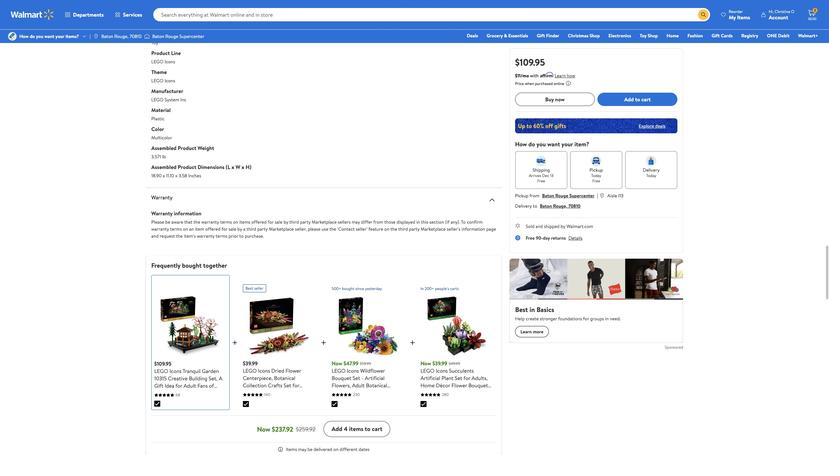Task type: locate. For each thing, give the bounding box(es) containing it.
1 vertical spatial décor
[[332, 397, 346, 404]]

 image
[[93, 34, 99, 39]]

artificial inside now $39.99 $49.99 lego icons succulents artificial plant set for adults, home décor flower bouquet kit, makes a great birthday, anniversary, and housewarming gift, 10309
[[421, 375, 441, 382]]

lb
[[162, 153, 166, 160]]

artificial up kit,
[[421, 375, 441, 382]]

1 horizontal spatial this
[[421, 219, 429, 226]]

free left 90-
[[526, 235, 535, 242]]

artificial
[[365, 375, 385, 382], [421, 375, 441, 382], [260, 389, 280, 397]]

do down the walmart image
[[30, 33, 35, 40]]

warranty
[[202, 219, 219, 226], [151, 226, 169, 233], [197, 233, 215, 240]]

party down in at the right top of the page
[[409, 226, 420, 233]]

learn
[[555, 72, 566, 79]]

rouge,
[[114, 33, 129, 40], [554, 203, 568, 209]]

want for item?
[[548, 140, 561, 148]]

set
[[353, 375, 361, 382], [455, 375, 463, 382], [284, 382, 292, 389], [195, 404, 203, 412]]

add to cart
[[625, 96, 651, 103]]

adults, inside $39.99 lego icons dried flower centerpiece, botanical collection crafts set for adults, artificial flowers, table or wall decoration, home décor, anniversary gift, 10314
[[243, 389, 259, 397]]

be left aware
[[165, 219, 170, 226]]

this inside the warranty information please be aware that the warranty terms on items offered for sale by third party marketplace sellers may differ from those displayed in this section (if any). to confirm warranty terms on an item offered for sale by a third party marketplace seller, please use the 'contact seller' feature on the third party marketplace seller's information page and request the item's warranty terms prior to purchase.
[[421, 219, 429, 226]]

0
[[815, 7, 817, 13]]

0 horizontal spatial bouquet
[[332, 375, 352, 382]]

0 horizontal spatial  image
[[8, 32, 17, 41]]

now for $47.99
[[332, 360, 343, 367]]

christmas shop
[[569, 32, 601, 39]]

third
[[290, 219, 299, 226], [247, 226, 256, 233], [399, 226, 408, 233]]

pickup up delivery to baton rouge, 70810
[[516, 192, 529, 199]]

0 horizontal spatial do
[[30, 33, 35, 40]]

debit
[[779, 32, 790, 39]]

offered right 'item'
[[205, 226, 221, 233]]

2 warranty from the top
[[151, 210, 173, 217]]

0 horizontal spatial adults,
[[243, 389, 259, 397]]

aisle
[[608, 192, 618, 199]]

bouquet up collection,
[[332, 375, 352, 382]]

how for how do you want your item?
[[516, 140, 528, 148]]

today down intent image for delivery
[[647, 173, 657, 178]]

makes right kit,
[[430, 389, 445, 397]]

for inside now $39.99 $49.99 lego icons succulents artificial plant set for adults, home décor flower bouquet kit, makes a great birthday, anniversary, and housewarming gift, 10309
[[464, 375, 471, 382]]

delivery down intent image for delivery
[[644, 167, 660, 173]]

cards
[[722, 32, 733, 39]]

warranty inside the warranty information please be aware that the warranty terms on items offered for sale by third party marketplace sellers may differ from those displayed in this section (if any). to confirm warranty terms on an item offered for sale by a third party marketplace seller, please use the 'contact seller' feature on the third party marketplace seller's information page and request the item's warranty terms prior to purchase.
[[151, 210, 173, 217]]

2 gift, from the left
[[457, 404, 467, 411]]

dates
[[359, 446, 370, 453]]

1 horizontal spatial flower
[[452, 382, 468, 389]]

1 vertical spatial from
[[374, 219, 384, 226]]

bouquet inside the now $47.99 $59.99 lego icons wildflower bouquet set - artificial flowers, adult botanical collection, unique home décor piece, makes a great christmas  gift for women, men and teens, 10313
[[332, 375, 352, 382]]

great inside the now $47.99 $59.99 lego icons wildflower bouquet set - artificial flowers, adult botanical collection, unique home décor piece, makes a great christmas  gift for women, men and teens, 10313
[[382, 397, 396, 404]]

0 horizontal spatial delivery
[[516, 203, 532, 209]]

free inside pickup today free
[[593, 178, 601, 184]]

&
[[168, 20, 172, 27], [505, 32, 508, 39]]

toy right electronics
[[641, 32, 647, 39]]

2 horizontal spatial free
[[593, 178, 601, 184]]

gift down 230
[[357, 404, 366, 411]]

(l
[[226, 163, 231, 171]]

today for delivery
[[647, 173, 657, 178]]

flowers, up piece,
[[332, 382, 351, 389]]

0 vertical spatial bought
[[182, 261, 202, 270]]

1 vertical spatial bought
[[342, 286, 355, 292]]

party
[[300, 219, 311, 226], [258, 226, 268, 233], [409, 226, 420, 233]]

13
[[551, 173, 554, 178]]

artificial up anniversary
[[260, 389, 280, 397]]

adult left the fans
[[184, 382, 196, 390]]

& right the grocery
[[505, 32, 508, 39]]

free down intent image for pickup
[[593, 178, 601, 184]]

terms left prior
[[216, 233, 228, 240]]

shipping
[[533, 167, 550, 173]]

marketplace up use
[[312, 219, 337, 226]]

great
[[450, 389, 463, 397], [382, 397, 396, 404]]

$109.95 inside $109.95 lego icons tranquil garden 10315 creative building set, a gift idea for adult fans of japanese zen gardens and meditation, build-and-display this home decor set for the home or office
[[154, 360, 172, 368]]

pickup today free
[[590, 167, 604, 184]]

items?
[[66, 33, 79, 40]]

want left items?
[[44, 33, 54, 40]]

supercenter up line
[[180, 33, 205, 40]]

anniversary
[[260, 404, 287, 411]]

0 horizontal spatial sale
[[229, 226, 237, 233]]

bought
[[182, 261, 202, 270], [342, 286, 355, 292]]

or inside $109.95 lego icons tranquil garden 10315 creative building set, a gift idea for adult fans of japanese zen gardens and meditation, build-and-display this home decor set for the home or office
[[170, 412, 175, 419]]

botanical inside $39.99 lego icons dried flower centerpiece, botanical collection crafts set for adults, artificial flowers, table or wall decoration, home décor, anniversary gift, 10314
[[274, 375, 296, 382]]

want for items?
[[44, 33, 54, 40]]

0 $0.00
[[809, 7, 817, 21]]

0 horizontal spatial pickup
[[516, 192, 529, 199]]

lego up idea
[[154, 368, 168, 375]]

christmas right finder
[[569, 32, 589, 39]]

0 vertical spatial cart
[[642, 96, 651, 103]]

offered
[[252, 219, 267, 226], [205, 226, 221, 233]]

 image
[[8, 32, 17, 41], [144, 33, 150, 40]]

warranty information please be aware that the warranty terms on items offered for sale by third party marketplace sellers may differ from those displayed in this section (if any). to confirm warranty terms on an item offered for sale by a third party marketplace seller, please use the 'contact seller' feature on the third party marketplace seller's information page and request the item's warranty terms prior to purchase.
[[151, 210, 497, 240]]

to up explore
[[636, 96, 641, 103]]

1 vertical spatial your
[[562, 140, 574, 148]]

1 vertical spatial add
[[332, 425, 343, 433]]

70810 down services
[[130, 33, 142, 40]]

different
[[340, 446, 358, 453]]

and right "280"
[[451, 397, 459, 404]]

None checkbox
[[154, 401, 160, 407], [332, 401, 338, 407], [154, 401, 160, 407], [332, 401, 338, 407]]

home
[[667, 32, 680, 39], [421, 382, 435, 389], [376, 389, 390, 397], [289, 397, 303, 404], [164, 404, 178, 412], [154, 412, 169, 419]]

your left items?
[[55, 33, 64, 40]]

0 vertical spatial warranty
[[202, 219, 219, 226]]

office
[[176, 412, 191, 419]]

third down displayed
[[399, 226, 408, 233]]

today inside delivery today
[[647, 173, 657, 178]]

pickup from baton rouge supercenter |
[[516, 192, 599, 199]]

1 horizontal spatial botanical
[[366, 382, 388, 389]]

2 $39.99 from the left
[[433, 360, 448, 367]]

2 shop from the left
[[648, 32, 659, 39]]

shop for christmas shop
[[590, 32, 601, 39]]

0 horizontal spatial by
[[238, 226, 242, 233]]

0 horizontal spatial add
[[332, 425, 343, 433]]

1 horizontal spatial bouquet
[[469, 382, 489, 389]]

1 vertical spatial warranty
[[151, 226, 169, 233]]

registry
[[742, 32, 759, 39]]

set right crafts at the bottom of page
[[284, 382, 292, 389]]

0 horizontal spatial from
[[374, 219, 384, 226]]

botanical down wildflower
[[366, 382, 388, 389]]

product up 3.58 in the left of the page
[[178, 163, 197, 171]]

1 vertical spatial flower
[[452, 382, 468, 389]]

0 vertical spatial you
[[36, 33, 43, 40]]

home up women,
[[376, 389, 390, 397]]

1 horizontal spatial toy
[[641, 32, 647, 39]]

1 horizontal spatial from
[[530, 192, 540, 199]]

0 horizontal spatial how
[[19, 33, 29, 40]]

baton inside pickup from baton rouge supercenter |
[[543, 192, 555, 199]]

on
[[233, 219, 238, 226], [183, 226, 188, 233], [385, 226, 390, 233], [334, 446, 339, 453]]

for
[[268, 219, 274, 226], [222, 226, 228, 233], [464, 375, 471, 382], [293, 382, 300, 389], [176, 382, 183, 390], [367, 404, 374, 411], [204, 404, 211, 412]]

from up delivery to baton rouge, 70810
[[530, 192, 540, 199]]

today inside pickup today free
[[592, 173, 602, 178]]

None checkbox
[[243, 401, 249, 407], [421, 401, 427, 407], [243, 401, 249, 407], [421, 401, 427, 407]]

confirm
[[467, 219, 483, 226]]

display
[[207, 397, 224, 404]]

today
[[592, 173, 602, 178], [647, 173, 657, 178]]

0 horizontal spatial may
[[298, 446, 307, 453]]

toy inside lego age range 18 years & up character toy product line lego icons theme lego icons manufacturer lego system inc material plastic color multicolor assembled product weight 3.571 lb assembled product dimensions (l x w x h) 18.90 x 11.10 x 3.58 inches
[[151, 39, 158, 46]]

0 horizontal spatial 70810
[[130, 33, 142, 40]]

1 horizontal spatial flowers,
[[332, 382, 351, 389]]

0 vertical spatial offered
[[252, 219, 267, 226]]

idea
[[165, 382, 174, 390]]

affirm image
[[541, 72, 554, 77]]

now $237.92 $259.92
[[257, 425, 316, 434]]

reorder my items
[[730, 9, 751, 21]]

and inside the now $47.99 $59.99 lego icons wildflower bouquet set - artificial flowers, adult botanical collection, unique home décor piece, makes a great christmas  gift for women, men and teens, 10313
[[344, 411, 352, 419]]

icons inside $109.95 lego icons tranquil garden 10315 creative building set, a gift idea for adult fans of japanese zen gardens and meditation, build-and-display this home decor set for the home or office
[[170, 368, 182, 375]]

assembled down lb
[[151, 163, 177, 171]]

supercenter
[[180, 33, 205, 40], [570, 192, 595, 199]]

décor inside the now $47.99 $59.99 lego icons wildflower bouquet set - artificial flowers, adult botanical collection, unique home décor piece, makes a great christmas  gift for women, men and teens, 10313
[[332, 397, 346, 404]]

crafts
[[268, 382, 283, 389]]

gift finder link
[[534, 32, 563, 39]]

and right sold at the right
[[536, 223, 543, 230]]

0 vertical spatial how
[[19, 33, 29, 40]]

seller'
[[356, 226, 368, 233]]

how do you want your items?
[[19, 33, 79, 40]]

delivery today
[[644, 167, 660, 178]]

1 horizontal spatial want
[[548, 140, 561, 148]]

1 horizontal spatial delivery
[[644, 167, 660, 173]]

in
[[421, 286, 424, 292]]

items inside reorder my items
[[738, 14, 751, 21]]

a right unique
[[379, 397, 381, 404]]

bought left 'since'
[[342, 286, 355, 292]]

want
[[44, 33, 54, 40], [548, 140, 561, 148]]

1 shop from the left
[[590, 32, 601, 39]]

today down intent image for pickup
[[592, 173, 602, 178]]

1 horizontal spatial $109.95
[[516, 56, 546, 69]]

décor inside now $39.99 $49.99 lego icons succulents artificial plant set for adults, home décor flower bouquet kit, makes a great birthday, anniversary, and housewarming gift, 10309
[[436, 382, 451, 389]]

 image for how
[[8, 32, 17, 41]]

cart
[[642, 96, 651, 103], [372, 425, 383, 433]]

christmas inside the now $47.99 $59.99 lego icons wildflower bouquet set - artificial flowers, adult botanical collection, unique home décor piece, makes a great christmas  gift for women, men and teens, 10313
[[332, 404, 355, 411]]

0 vertical spatial information
[[174, 210, 202, 217]]

housewarming
[[421, 404, 455, 411]]

or left office
[[170, 412, 175, 419]]

and right men
[[344, 411, 352, 419]]

do for how do you want your item?
[[529, 140, 536, 148]]

1 vertical spatial be
[[308, 446, 313, 453]]

icons down line
[[165, 58, 175, 65]]

lego icons wildflower bouquet set - artificial flowers, adult botanical collection, unique home décor piece, makes a great christmas  gift for women, men and teens, 10313 image
[[337, 295, 400, 357]]

how do you want your item?
[[516, 140, 590, 148]]

0 horizontal spatial great
[[382, 397, 396, 404]]

0 vertical spatial warranty
[[151, 194, 173, 201]]

wall
[[249, 397, 259, 404]]

marketplace
[[312, 219, 337, 226], [269, 226, 294, 233], [421, 226, 446, 233]]

inches
[[188, 172, 201, 179]]

0 vertical spatial |
[[90, 33, 91, 40]]

tranquil
[[183, 368, 201, 375]]

$109.95 up $11/mo with on the right top
[[516, 56, 546, 69]]

0 vertical spatial want
[[44, 33, 54, 40]]

1 horizontal spatial do
[[529, 140, 536, 148]]

flower right dried
[[286, 367, 301, 375]]

or left wall
[[243, 397, 248, 404]]

& inside lego age range 18 years & up character toy product line lego icons theme lego icons manufacturer lego system inc material plastic color multicolor assembled product weight 3.571 lb assembled product dimensions (l x w x h) 18.90 x 11.10 x 3.58 inches
[[168, 20, 172, 27]]

and inside $109.95 lego icons tranquil garden 10315 creative building set, a gift idea for adult fans of japanese zen gardens and meditation, build-and-display this home decor set for the home or office
[[207, 390, 215, 397]]

may up the seller'
[[352, 219, 360, 226]]

flower down succulents
[[452, 382, 468, 389]]

product left weight
[[178, 144, 197, 152]]

that
[[184, 219, 193, 226]]

0 horizontal spatial today
[[592, 173, 602, 178]]

0 horizontal spatial third
[[247, 226, 256, 233]]

with
[[531, 72, 539, 79]]

now inside the now $47.99 $59.99 lego icons wildflower bouquet set - artificial flowers, adult botanical collection, unique home décor piece, makes a great christmas  gift for women, men and teens, 10313
[[332, 360, 343, 367]]

this right in at the right top of the page
[[421, 219, 429, 226]]

1 vertical spatial christmas
[[332, 404, 355, 411]]

0 vertical spatial christmas
[[569, 32, 589, 39]]

Search search field
[[153, 8, 711, 21]]

rouge inside pickup from baton rouge supercenter |
[[556, 192, 569, 199]]

meditation,
[[154, 397, 181, 404]]

baton down years at the left top
[[152, 33, 164, 40]]

assembled up lb
[[151, 144, 177, 152]]

1 vertical spatial how
[[516, 140, 528, 148]]

$39.99 inside now $39.99 $49.99 lego icons succulents artificial plant set for adults, home décor flower bouquet kit, makes a great birthday, anniversary, and housewarming gift, 10309
[[433, 360, 448, 367]]

$109.95 up 10315
[[154, 360, 172, 368]]

a
[[243, 226, 246, 233], [446, 389, 448, 397], [379, 397, 381, 404]]

artificial inside $39.99 lego icons dried flower centerpiece, botanical collection crafts set for adults, artificial flowers, table or wall decoration, home décor, anniversary gift, 10314
[[260, 389, 280, 397]]

0 vertical spatial décor
[[436, 382, 451, 389]]

may down $259.92
[[298, 446, 307, 453]]

$47.99
[[344, 360, 359, 367]]

items down now $237.92 $259.92
[[286, 446, 297, 453]]

0 horizontal spatial or
[[170, 412, 175, 419]]

lego inside the now $47.99 $59.99 lego icons wildflower bouquet set - artificial flowers, adult botanical collection, unique home décor piece, makes a great christmas  gift for women, men and teens, 10313
[[332, 367, 346, 375]]

to right prior
[[240, 233, 244, 240]]

1 vertical spatial supercenter
[[570, 192, 595, 199]]

displayed
[[397, 219, 416, 226]]

0 vertical spatial flower
[[286, 367, 301, 375]]

$109.95 for $109.95
[[516, 56, 546, 69]]

bouquet up 10309 in the bottom of the page
[[469, 382, 489, 389]]

gift, inside now $39.99 $49.99 lego icons succulents artificial plant set for adults, home décor flower bouquet kit, makes a great birthday, anniversary, and housewarming gift, 10309
[[457, 404, 467, 411]]

be
[[165, 219, 170, 226], [308, 446, 313, 453]]

icons inside now $39.99 $49.99 lego icons succulents artificial plant set for adults, home décor flower bouquet kit, makes a great birthday, anniversary, and housewarming gift, 10309
[[436, 367, 448, 375]]

$39.99 up centerpiece,
[[243, 360, 258, 367]]

x right the w
[[242, 163, 245, 171]]

plus image
[[320, 339, 328, 347]]

0 horizontal spatial christmas
[[332, 404, 355, 411]]

1 warranty from the top
[[151, 194, 173, 201]]

0 vertical spatial do
[[30, 33, 35, 40]]

japanese
[[154, 390, 175, 397]]

christmas shop link
[[566, 32, 604, 39]]

0 vertical spatial assembled
[[151, 144, 177, 152]]

offered up purchase.
[[252, 219, 267, 226]]

one
[[768, 32, 778, 39]]

1 horizontal spatial artificial
[[365, 375, 385, 382]]

1 horizontal spatial items
[[738, 14, 751, 21]]

 image left character
[[144, 33, 150, 40]]

pickup for pickup from baton rouge supercenter |
[[516, 192, 529, 199]]

flower
[[286, 367, 301, 375], [452, 382, 468, 389]]

1 vertical spatial 70810
[[569, 203, 581, 209]]

items right the 4
[[349, 425, 364, 433]]

items up purchase.
[[240, 219, 251, 226]]

up to sixty percent off deals. shop now. image
[[516, 118, 678, 133]]

third up purchase.
[[247, 226, 256, 233]]

your for items?
[[55, 33, 64, 40]]

to
[[462, 219, 466, 226]]

0 horizontal spatial now
[[257, 425, 271, 434]]

information up "that"
[[174, 210, 202, 217]]

rouge up baton rouge, 70810 button
[[556, 192, 569, 199]]

1 horizontal spatial information
[[462, 226, 486, 233]]

1 $39.99 from the left
[[243, 360, 258, 367]]

do for how do you want your items?
[[30, 33, 35, 40]]

marketplace down section
[[421, 226, 446, 233]]

items
[[738, 14, 751, 21], [286, 446, 297, 453]]

or inside $39.99 lego icons dried flower centerpiece, botanical collection crafts set for adults, artificial flowers, table or wall decoration, home décor, anniversary gift, 10314
[[243, 397, 248, 404]]

icons
[[165, 58, 175, 65], [165, 77, 175, 84], [258, 367, 270, 375], [347, 367, 359, 375], [436, 367, 448, 375], [170, 368, 182, 375]]

0 horizontal spatial botanical
[[274, 375, 296, 382]]

1 vertical spatial rouge
[[556, 192, 569, 199]]

0 horizontal spatial a
[[243, 226, 246, 233]]

1 gift, from the left
[[288, 404, 299, 411]]

70810 down baton rouge supercenter button
[[569, 203, 581, 209]]

add for add to cart
[[625, 96, 635, 103]]

now for $39.99
[[421, 360, 432, 367]]

0 horizontal spatial flowers,
[[281, 389, 301, 397]]

up
[[173, 20, 178, 27]]

200+
[[425, 286, 435, 292]]

pickup inside pickup from baton rouge supercenter |
[[516, 192, 529, 199]]

free down shipping
[[538, 178, 546, 184]]

gift, inside $39.99 lego icons dried flower centerpiece, botanical collection crafts set for adults, artificial flowers, table or wall decoration, home décor, anniversary gift, 10314
[[288, 404, 299, 411]]

plus image
[[231, 339, 239, 347], [409, 339, 417, 347]]

x left 11.10
[[163, 172, 165, 179]]

now left $47.99
[[332, 360, 343, 367]]

you up intent image for shipping
[[537, 140, 546, 148]]

walmart image
[[11, 9, 54, 20]]

christina
[[775, 9, 791, 14]]

delivery up sold at the right
[[516, 203, 532, 209]]

terms up prior
[[220, 219, 232, 226]]

1 vertical spatial this
[[154, 404, 163, 412]]

1 horizontal spatial christmas
[[569, 32, 589, 39]]

1 horizontal spatial gift,
[[457, 404, 467, 411]]

1 horizontal spatial add
[[625, 96, 635, 103]]

2 today from the left
[[647, 173, 657, 178]]

those
[[385, 219, 396, 226]]

1 horizontal spatial décor
[[436, 382, 451, 389]]

adults, up the birthday,
[[472, 375, 488, 382]]

you
[[36, 33, 43, 40], [537, 140, 546, 148]]

now inside now $39.99 $49.99 lego icons succulents artificial plant set for adults, home décor flower bouquet kit, makes a great birthday, anniversary, and housewarming gift, 10309
[[421, 360, 432, 367]]

material
[[151, 106, 171, 114]]

learn how button
[[555, 72, 576, 79]]

pickup
[[590, 167, 604, 173], [516, 192, 529, 199]]

search icon image
[[702, 12, 707, 17]]

0 horizontal spatial $109.95
[[154, 360, 172, 368]]

purchased
[[536, 81, 553, 86]]

a inside the now $47.99 $59.99 lego icons wildflower bouquet set - artificial flowers, adult botanical collection, unique home décor piece, makes a great christmas  gift for women, men and teens, 10313
[[379, 397, 381, 404]]

flower inside now $39.99 $49.99 lego icons succulents artificial plant set for adults, home décor flower bouquet kit, makes a great birthday, anniversary, and housewarming gift, 10309
[[452, 382, 468, 389]]

botanical inside the now $47.99 $59.99 lego icons wildflower bouquet set - artificial flowers, adult botanical collection, unique home décor piece, makes a great christmas  gift for women, men and teens, 10313
[[366, 382, 388, 389]]

$39.99 left $49.99
[[433, 360, 448, 367]]

0 horizontal spatial $39.99
[[243, 360, 258, 367]]

supercenter up baton rouge, 70810 button
[[570, 192, 595, 199]]

0 vertical spatial or
[[243, 397, 248, 404]]

0 vertical spatial sale
[[275, 219, 283, 226]]

home inside the now $47.99 $59.99 lego icons wildflower bouquet set - artificial flowers, adult botanical collection, unique home décor piece, makes a great christmas  gift for women, men and teens, 10313
[[376, 389, 390, 397]]

adults, inside now $39.99 $49.99 lego icons succulents artificial plant set for adults, home décor flower bouquet kit, makes a great birthday, anniversary, and housewarming gift, 10309
[[472, 375, 488, 382]]

| right items?
[[90, 33, 91, 40]]

set right plant
[[455, 375, 463, 382]]

décor up men
[[332, 397, 346, 404]]

1 horizontal spatial be
[[308, 446, 313, 453]]

gift inside $109.95 lego icons tranquil garden 10315 creative building set, a gift idea for adult fans of japanese zen gardens and meditation, build-and-display this home decor set for the home or office
[[154, 382, 164, 390]]

flowers, inside $39.99 lego icons dried flower centerpiece, botanical collection crafts set for adults, artificial flowers, table or wall decoration, home décor, anniversary gift, 10314
[[281, 389, 301, 397]]

2 plus image from the left
[[409, 339, 417, 347]]

0 vertical spatial delivery
[[644, 167, 660, 173]]

home link
[[664, 32, 683, 39]]

color
[[151, 125, 164, 133]]

1 today from the left
[[592, 173, 602, 178]]

makes inside the now $47.99 $59.99 lego icons wildflower bouquet set - artificial flowers, adult botanical collection, unique home décor piece, makes a great christmas  gift for women, men and teens, 10313
[[363, 397, 377, 404]]

an
[[189, 226, 194, 233]]

warranty for warranty information please be aware that the warranty terms on items offered for sale by third party marketplace sellers may differ from those displayed in this section (if any). to confirm warranty terms on an item offered for sale by a third party marketplace seller, please use the 'contact seller' feature on the third party marketplace seller's information page and request the item's warranty terms prior to purchase.
[[151, 210, 173, 217]]

walmart+ link
[[796, 32, 822, 39]]

adults, up the décor,
[[243, 389, 259, 397]]

gift, left 10314
[[288, 404, 299, 411]]

shop for toy shop
[[648, 32, 659, 39]]

$11/mo with
[[516, 72, 539, 79]]

great inside now $39.99 $49.99 lego icons succulents artificial plant set for adults, home décor flower bouquet kit, makes a great birthday, anniversary, and housewarming gift, 10309
[[450, 389, 463, 397]]

1 assembled from the top
[[151, 144, 177, 152]]

warranty up 'item'
[[202, 219, 219, 226]]

home inside $39.99 lego icons dried flower centerpiece, botanical collection crafts set for adults, artificial flowers, table or wall decoration, home décor, anniversary gift, 10314
[[289, 397, 303, 404]]

icons left dried
[[258, 367, 270, 375]]

sponsored
[[666, 345, 684, 350]]

set inside now $39.99 $49.99 lego icons succulents artificial plant set for adults, home décor flower bouquet kit, makes a great birthday, anniversary, and housewarming gift, 10309
[[455, 375, 463, 382]]

bought left together
[[182, 261, 202, 270]]

1 vertical spatial items
[[286, 446, 297, 453]]

1 horizontal spatial pickup
[[590, 167, 604, 173]]

your left item?
[[562, 140, 574, 148]]

0 vertical spatial terms
[[220, 219, 232, 226]]

items right my
[[738, 14, 751, 21]]

now left $49.99
[[421, 360, 432, 367]]

0 horizontal spatial be
[[165, 219, 170, 226]]

0 horizontal spatial toy
[[151, 39, 158, 46]]

warranty up please
[[151, 210, 173, 217]]

shop left electronics
[[590, 32, 601, 39]]

on down those
[[385, 226, 390, 233]]

0 vertical spatial be
[[165, 219, 170, 226]]

pickup down intent image for pickup
[[590, 167, 604, 173]]

delivery for today
[[644, 167, 660, 173]]

1 vertical spatial warranty
[[151, 210, 173, 217]]

succulents
[[450, 367, 474, 375]]

0 horizontal spatial party
[[258, 226, 268, 233]]

1 horizontal spatial bought
[[342, 286, 355, 292]]

do up shipping
[[529, 140, 536, 148]]

0 horizontal spatial makes
[[363, 397, 377, 404]]



Task type: vqa. For each thing, say whether or not it's contained in the screenshot.
displayed in the top of the page
yes



Task type: describe. For each thing, give the bounding box(es) containing it.
90-
[[536, 235, 544, 242]]

years
[[157, 20, 167, 27]]

flowers, inside the now $47.99 $59.99 lego icons wildflower bouquet set - artificial flowers, adult botanical collection, unique home décor piece, makes a great christmas  gift for women, men and teens, 10313
[[332, 382, 351, 389]]

details button
[[569, 235, 583, 242]]

use
[[322, 226, 329, 233]]

0 vertical spatial product
[[151, 49, 170, 57]]

2 vertical spatial product
[[178, 163, 197, 171]]

10313
[[369, 411, 381, 419]]

gift left cards
[[712, 32, 721, 39]]

how for how do you want your items?
[[19, 33, 29, 40]]

set inside $109.95 lego icons tranquil garden 10315 creative building set, a gift idea for adult fans of japanese zen gardens and meditation, build-and-display this home decor set for the home or office
[[195, 404, 203, 412]]

baton rouge, 70810
[[101, 33, 142, 40]]

1 horizontal spatial sale
[[275, 219, 283, 226]]

you for how do you want your item?
[[537, 140, 546, 148]]

2 vertical spatial terms
[[216, 233, 228, 240]]

essentials
[[509, 32, 529, 39]]

$39.99 inside $39.99 lego icons dried flower centerpiece, botanical collection crafts set for adults, artificial flowers, table or wall decoration, home décor, anniversary gift, 10314
[[243, 360, 258, 367]]

$59.99
[[360, 361, 371, 366]]

dec
[[543, 173, 550, 178]]

your for item?
[[562, 140, 574, 148]]

items inside button
[[349, 425, 364, 433]]

1 vertical spatial &
[[505, 32, 508, 39]]

account
[[770, 14, 789, 21]]

lego icons tranquil garden 10315 creative building set, a gift idea for adult fans of japanese zen gardens and meditation, build-and-display this home decor set for the home or office image
[[160, 296, 222, 358]]

lego up age
[[151, 1, 164, 8]]

baton down departments
[[101, 33, 113, 40]]

now $47.99 $59.99 lego icons wildflower bouquet set - artificial flowers, adult botanical collection, unique home décor piece, makes a great christmas  gift for women, men and teens, 10313
[[332, 360, 396, 419]]

electronics link
[[606, 32, 635, 39]]

to down 10313
[[365, 425, 371, 433]]

prior
[[229, 233, 238, 240]]

on left an
[[183, 226, 188, 233]]

a inside the warranty information please be aware that the warranty terms on items offered for sale by third party marketplace sellers may differ from those displayed in this section (if any). to confirm warranty terms on an item offered for sale by a third party marketplace seller, please use the 'contact seller' feature on the third party marketplace seller's information page and request the item's warranty terms prior to purchase.
[[243, 226, 246, 233]]

 image for baton
[[144, 33, 150, 40]]

grocery
[[487, 32, 503, 39]]

departments button
[[59, 7, 109, 23]]

0 horizontal spatial cart
[[372, 425, 383, 433]]

bouquet inside now $39.99 $49.99 lego icons succulents artificial plant set for adults, home décor flower bouquet kit, makes a great birthday, anniversary, and housewarming gift, 10309
[[469, 382, 489, 389]]

Walmart Site-Wide search field
[[153, 8, 711, 21]]

the inside $109.95 lego icons tranquil garden 10315 creative building set, a gift idea for adult fans of japanese zen gardens and meditation, build-and-display this home decor set for the home or office
[[212, 404, 220, 412]]

for inside $39.99 lego icons dried flower centerpiece, botanical collection crafts set for adults, artificial flowers, table or wall decoration, home décor, anniversary gift, 10314
[[293, 382, 300, 389]]

1 horizontal spatial marketplace
[[312, 219, 337, 226]]

services
[[123, 11, 142, 18]]

lego icons dried flower centerpiece, botanical collection crafts set for adults, artificial flowers, table or wall decoration, home décor, anniversary gift, 10314 image
[[249, 295, 311, 357]]

free 90-day returns details
[[526, 235, 583, 242]]

arrives
[[529, 173, 542, 178]]

my
[[730, 14, 737, 21]]

warranty image
[[489, 196, 497, 204]]

bought for frequently
[[182, 261, 202, 270]]

home inside now $39.99 $49.99 lego icons succulents artificial plant set for adults, home décor flower bouquet kit, makes a great birthday, anniversary, and housewarming gift, 10309
[[421, 382, 435, 389]]

the up 'item'
[[194, 219, 200, 226]]

learn how
[[555, 72, 576, 79]]

grocery & essentials link
[[484, 32, 532, 39]]

dimensions
[[198, 163, 225, 171]]

seller's
[[447, 226, 461, 233]]

hi, christina o account
[[770, 9, 795, 21]]

anniversary,
[[421, 397, 449, 404]]

o
[[792, 9, 795, 14]]

seller,
[[295, 226, 307, 233]]

shipped
[[545, 223, 560, 230]]

hi,
[[770, 9, 775, 14]]

flower inside $39.99 lego icons dried flower centerpiece, botanical collection crafts set for adults, artificial flowers, table or wall decoration, home décor, anniversary gift, 10314
[[286, 367, 301, 375]]

lego up theme
[[151, 58, 164, 65]]

home down 68
[[164, 404, 178, 412]]

0 horizontal spatial items
[[286, 446, 297, 453]]

and inside the warranty information please be aware that the warranty terms on items offered for sale by third party marketplace sellers may differ from those displayed in this section (if any). to confirm warranty terms on an item offered for sale by a third party marketplace seller, please use the 'contact seller' feature on the third party marketplace seller's information page and request the item's warranty terms prior to purchase.
[[151, 233, 159, 240]]

lego icons succulents artificial plant set for adults, home décor flower bouquet kit, makes a great birthday, anniversary, and housewarming gift, 10309 image
[[426, 295, 488, 357]]

1 vertical spatial |
[[598, 192, 599, 199]]

500+ bought since yesterday
[[332, 286, 382, 292]]

add 4 items to cart button
[[324, 421, 391, 437]]

intent image for shipping image
[[536, 156, 547, 166]]

0 vertical spatial toy
[[641, 32, 647, 39]]

system
[[165, 96, 179, 103]]

1 plus image from the left
[[231, 339, 239, 347]]

set,
[[209, 375, 218, 382]]

birthday,
[[464, 389, 485, 397]]

intent image for delivery image
[[647, 156, 657, 166]]

decor
[[179, 404, 194, 412]]

adult inside $109.95 lego icons tranquil garden 10315 creative building set, a gift idea for adult fans of japanese zen gardens and meditation, build-and-display this home decor set for the home or office
[[184, 382, 196, 390]]

2 horizontal spatial party
[[409, 226, 420, 233]]

0 horizontal spatial rouge,
[[114, 33, 129, 40]]

buy now button
[[516, 93, 596, 106]]

build-
[[182, 397, 196, 404]]

home down meditation,
[[154, 412, 169, 419]]

grocery & essentials
[[487, 32, 529, 39]]

icons inside $39.99 lego icons dried flower centerpiece, botanical collection crafts set for adults, artificial flowers, table or wall decoration, home décor, anniversary gift, 10314
[[258, 367, 270, 375]]

10314
[[300, 404, 313, 411]]

-
[[362, 375, 364, 382]]

you for how do you want your items?
[[36, 33, 43, 40]]

2 assembled from the top
[[151, 163, 177, 171]]

add for add 4 items to cart
[[332, 425, 343, 433]]

0 horizontal spatial information
[[174, 210, 202, 217]]

details
[[569, 235, 583, 242]]

from inside pickup from baton rouge supercenter |
[[530, 192, 540, 199]]

a inside now $39.99 $49.99 lego icons succulents artificial plant set for adults, home décor flower bouquet kit, makes a great birthday, anniversary, and housewarming gift, 10309
[[446, 389, 448, 397]]

and-
[[196, 397, 207, 404]]

x right 11.10
[[175, 172, 178, 179]]

1 vertical spatial information
[[462, 226, 486, 233]]

how
[[568, 72, 576, 79]]

adult inside the now $47.99 $59.99 lego icons wildflower bouquet set - artificial flowers, adult botanical collection, unique home décor piece, makes a great christmas  gift for women, men and teens, 10313
[[353, 382, 365, 389]]

registry link
[[739, 32, 762, 39]]

for inside the now $47.99 $59.99 lego icons wildflower bouquet set - artificial flowers, adult botanical collection, unique home décor piece, makes a great christmas  gift for women, men and teens, 10313
[[367, 404, 374, 411]]

theme
[[151, 68, 167, 76]]

the left item's
[[176, 233, 183, 240]]

icons inside the now $47.99 $59.99 lego icons wildflower bouquet set - artificial flowers, adult botanical collection, unique home décor piece, makes a great christmas  gift for women, men and teens, 10313
[[347, 367, 359, 375]]

lego inside $109.95 lego icons tranquil garden 10315 creative building set, a gift idea for adult fans of japanese zen gardens and meditation, build-and-display this home decor set for the home or office
[[154, 368, 168, 375]]

makes inside now $39.99 $49.99 lego icons succulents artificial plant set for adults, home décor flower bouquet kit, makes a great birthday, anniversary, and housewarming gift, 10309
[[430, 389, 445, 397]]

and inside now $39.99 $49.99 lego icons succulents artificial plant set for adults, home décor flower bouquet kit, makes a great birthday, anniversary, and housewarming gift, 10309
[[451, 397, 459, 404]]

may inside the warranty information please be aware that the warranty terms on items offered for sale by third party marketplace sellers may differ from those displayed in this section (if any). to confirm warranty terms on an item offered for sale by a third party marketplace seller, please use the 'contact seller' feature on the third party marketplace seller's information page and request the item's warranty terms prior to purchase.
[[352, 219, 360, 226]]

this inside $109.95 lego icons tranquil garden 10315 creative building set, a gift idea for adult fans of japanese zen gardens and meditation, build-and-display this home decor set for the home or office
[[154, 404, 163, 412]]

items inside the warranty information please be aware that the warranty terms on items offered for sale by third party marketplace sellers may differ from those displayed in this section (if any). to confirm warranty terms on an item offered for sale by a third party marketplace seller, please use the 'contact seller' feature on the third party marketplace seller's information page and request the item's warranty terms prior to purchase.
[[240, 219, 251, 226]]

pickup for pickup today free
[[590, 167, 604, 173]]

to inside the warranty information please be aware that the warranty terms on items offered for sale by third party marketplace sellers may differ from those displayed in this section (if any). to confirm warranty terms on an item offered for sale by a third party marketplace seller, please use the 'contact seller' feature on the third party marketplace seller's information page and request the item's warranty terms prior to purchase.
[[240, 233, 244, 240]]

frequently bought together
[[151, 261, 227, 270]]

set inside the now $47.99 $59.99 lego icons wildflower bouquet set - artificial flowers, adult botanical collection, unique home décor piece, makes a great christmas  gift for women, men and teens, 10313
[[353, 375, 361, 382]]

best
[[246, 286, 253, 291]]

gift inside the now $47.99 $59.99 lego icons wildflower bouquet set - artificial flowers, adult botanical collection, unique home décor piece, makes a great christmas  gift for women, men and teens, 10313
[[357, 404, 366, 411]]

home left fashion link
[[667, 32, 680, 39]]

to up sold at the right
[[533, 203, 538, 209]]

1 vertical spatial product
[[178, 144, 197, 152]]

x right the "(l"
[[232, 163, 235, 171]]

fans
[[198, 382, 208, 390]]

buy now
[[546, 96, 565, 103]]

230
[[353, 392, 360, 398]]

baton rouge supercenter
[[152, 33, 205, 40]]

gift finder
[[537, 32, 560, 39]]

68
[[176, 392, 180, 398]]

warranty for warranty
[[151, 194, 173, 201]]

teens,
[[353, 411, 367, 419]]

returns
[[552, 235, 566, 242]]

women,
[[375, 404, 394, 411]]

gift cards
[[712, 32, 733, 39]]

intent image for pickup image
[[592, 156, 602, 166]]

on left different
[[334, 446, 339, 453]]

legal information image
[[566, 81, 572, 86]]

0 horizontal spatial free
[[526, 235, 535, 242]]

$109.95 for $109.95 lego icons tranquil garden 10315 creative building set, a gift idea for adult fans of japanese zen gardens and meditation, build-and-display this home decor set for the home or office
[[154, 360, 172, 368]]

set inside $39.99 lego icons dried flower centerpiece, botanical collection crafts set for adults, artificial flowers, table or wall decoration, home décor, anniversary gift, 10314
[[284, 382, 292, 389]]

the right use
[[330, 226, 337, 233]]

sold and shipped by walmart.com
[[526, 223, 594, 230]]

1 horizontal spatial rouge,
[[554, 203, 568, 209]]

now $39.99 $49.99 lego icons succulents artificial plant set for adults, home décor flower bouquet kit, makes a great birthday, anniversary, and housewarming gift, 10309
[[421, 360, 489, 411]]

$11/mo
[[516, 72, 530, 79]]

collection,
[[332, 389, 357, 397]]

1 vertical spatial sale
[[229, 226, 237, 233]]

today for pickup
[[592, 173, 602, 178]]

free inside shipping arrives dec 13 free
[[538, 178, 546, 184]]

2 horizontal spatial third
[[399, 226, 408, 233]]

0 vertical spatial 70810
[[130, 33, 142, 40]]

decoration,
[[260, 397, 288, 404]]

0 horizontal spatial rouge
[[165, 33, 178, 40]]

be inside the warranty information please be aware that the warranty terms on items offered for sale by third party marketplace sellers may differ from those displayed in this section (if any). to confirm warranty terms on an item offered for sale by a third party marketplace seller, please use the 'contact seller' feature on the third party marketplace seller's information page and request the item's warranty terms prior to purchase.
[[165, 219, 170, 226]]

10315
[[154, 375, 167, 382]]

$237.92
[[272, 425, 294, 434]]

0 horizontal spatial |
[[90, 33, 91, 40]]

the down those
[[391, 226, 398, 233]]

lego inside now $39.99 $49.99 lego icons succulents artificial plant set for adults, home décor flower bouquet kit, makes a great birthday, anniversary, and housewarming gift, 10309
[[421, 367, 435, 375]]

piece,
[[348, 397, 362, 404]]

item
[[195, 226, 204, 233]]

building
[[189, 375, 208, 382]]

finder
[[547, 32, 560, 39]]

in
[[417, 219, 420, 226]]

icons up 'manufacturer'
[[165, 77, 175, 84]]

0 horizontal spatial marketplace
[[269, 226, 294, 233]]

on up prior
[[233, 219, 238, 226]]

clear search field text image
[[691, 12, 696, 17]]

1 vertical spatial may
[[298, 446, 307, 453]]

bought for 500+
[[342, 286, 355, 292]]

unique
[[358, 389, 375, 397]]

$39.99 lego icons dried flower centerpiece, botanical collection crafts set for adults, artificial flowers, table or wall decoration, home décor, anniversary gift, 10314
[[243, 360, 314, 411]]

lego down theme
[[151, 77, 164, 84]]

1 vertical spatial terms
[[170, 226, 182, 233]]

gift cards link
[[709, 32, 736, 39]]

1 horizontal spatial party
[[300, 219, 311, 226]]

people's
[[436, 286, 450, 292]]

$49.99
[[449, 361, 461, 366]]

deals
[[656, 123, 666, 129]]

item's
[[184, 233, 196, 240]]

2 horizontal spatial by
[[561, 223, 566, 230]]

gift left finder
[[537, 32, 546, 39]]

1 horizontal spatial cart
[[642, 96, 651, 103]]

0 vertical spatial supercenter
[[180, 33, 205, 40]]

gardens
[[186, 390, 206, 397]]

zen
[[177, 390, 185, 397]]

supercenter inside pickup from baton rouge supercenter |
[[570, 192, 595, 199]]

from inside the warranty information please be aware that the warranty terms on items offered for sale by third party marketplace sellers may differ from those displayed in this section (if any). to confirm warranty terms on an item offered for sale by a third party marketplace seller, please use the 'contact seller' feature on the third party marketplace seller's information page and request the item's warranty terms prior to purchase.
[[374, 219, 384, 226]]

2 vertical spatial warranty
[[197, 233, 215, 240]]

lego up the 'material'
[[151, 96, 164, 103]]

now for $237.92
[[257, 425, 271, 434]]

0 horizontal spatial offered
[[205, 226, 221, 233]]

multicolor
[[151, 134, 172, 141]]

delivery for to
[[516, 203, 532, 209]]

artificial inside the now $47.99 $59.99 lego icons wildflower bouquet set - artificial flowers, adult botanical collection, unique home décor piece, makes a great christmas  gift for women, men and teens, 10313
[[365, 375, 385, 382]]

items may be delivered on different dates
[[286, 446, 370, 453]]

décor,
[[243, 404, 259, 411]]

line
[[171, 49, 181, 57]]

price
[[516, 81, 525, 86]]

w
[[236, 163, 241, 171]]

2 horizontal spatial marketplace
[[421, 226, 446, 233]]

1 horizontal spatial by
[[284, 219, 289, 226]]

request
[[160, 233, 175, 240]]

1 horizontal spatial third
[[290, 219, 299, 226]]

i13
[[619, 192, 624, 199]]

lego inside $39.99 lego icons dried flower centerpiece, botanical collection crafts set for adults, artificial flowers, table or wall decoration, home décor, anniversary gift, 10314
[[243, 367, 257, 375]]

baton down pickup from baton rouge supercenter |
[[541, 203, 553, 209]]

men
[[332, 411, 342, 419]]



